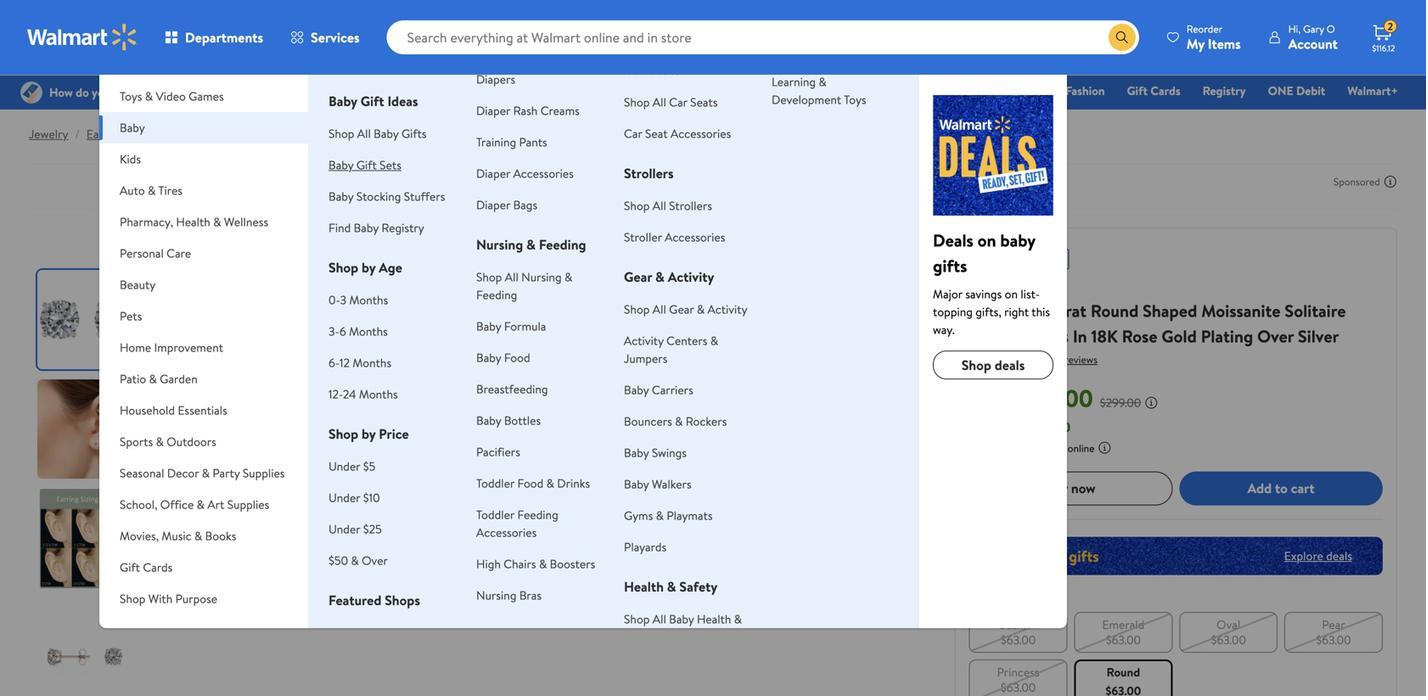 Task type: locate. For each thing, give the bounding box(es) containing it.
electronics
[[865, 82, 922, 99]]

food up toddler feeding accessories link
[[518, 475, 544, 492]]

baby up baby food link
[[477, 318, 502, 335]]

baby swings
[[624, 445, 687, 461]]

baby for baby bottles
[[477, 412, 502, 429]]

baby for baby toiletries & health care
[[477, 626, 505, 645]]

by for price
[[362, 425, 376, 443]]

baby up kids
[[120, 119, 145, 136]]

health down health & safety
[[697, 611, 732, 628]]

health inside baby toiletries & health care
[[477, 646, 516, 665]]

cards inside dropdown button
[[143, 559, 173, 576]]

feeding inside shop all nursing & feeding
[[477, 287, 518, 303]]

4 prong 2 carat round shaped moissanite solitaire stud earrings in 18k rose gold plating over silver - image 1 of 5 image
[[37, 270, 137, 369]]

baby down "baby formula"
[[477, 350, 502, 366]]

on
[[978, 228, 997, 252], [1005, 286, 1018, 302]]

$63.00 for cushion $63.00
[[1001, 632, 1036, 648]]

shop all nursing & feeding link
[[477, 269, 573, 303]]

gift inside dropdown button
[[120, 559, 140, 576]]

all
[[653, 94, 667, 110], [357, 125, 371, 142], [653, 197, 667, 214], [505, 269, 519, 285], [653, 301, 667, 318], [653, 611, 667, 628]]

jeenmata link
[[970, 278, 1020, 294]]

by up $5 in the bottom left of the page
[[362, 425, 376, 443]]

0 vertical spatial supplies
[[243, 465, 285, 482]]

supplies for seasonal decor & party supplies
[[243, 465, 285, 482]]

deals down featured shops on the bottom of page
[[357, 625, 385, 641]]

2 horizontal spatial deals
[[933, 228, 974, 252]]

breastfeeding link
[[477, 381, 548, 398]]

2 by from the top
[[362, 425, 376, 443]]

price down 12-24 months link
[[379, 425, 409, 443]]

nursing for nursing bras
[[477, 587, 517, 604]]

baby down nursing bras link
[[477, 626, 505, 645]]

baby inside dropdown button
[[120, 119, 145, 136]]

toddler down toddler food & drinks link
[[477, 507, 515, 523]]

princess
[[998, 664, 1040, 681]]

bottles
[[504, 412, 541, 429]]

safety down health & safety
[[624, 629, 657, 646]]

shop all strollers link
[[624, 197, 713, 214]]

strollers up the shop all strollers
[[624, 164, 674, 183]]

1 horizontal spatial cards
[[1151, 82, 1181, 99]]

2 vertical spatial activity
[[624, 333, 664, 349]]

gyms
[[624, 507, 653, 524]]

1 vertical spatial on
[[1005, 286, 1018, 302]]

under $10
[[329, 490, 380, 506]]

ad disclaimer and feedback image
[[1384, 175, 1398, 189]]

shop for shop all baby gifts
[[329, 125, 355, 142]]

months for 3-6 months
[[349, 323, 388, 340]]

$63.00 for emerald $63.00
[[1107, 632, 1142, 648]]

0 vertical spatial activity
[[668, 268, 715, 286]]

registry down baby stocking stuffers link
[[382, 220, 424, 236]]

feeding up the shop all nursing & feeding link
[[539, 235, 587, 254]]

grocery
[[554, 82, 596, 99]]

& inside "sports & outdoors" dropdown button
[[156, 434, 164, 450]]

gift right fashion link
[[1128, 82, 1148, 99]]

0 horizontal spatial registry
[[382, 220, 424, 236]]

0 horizontal spatial home
[[120, 339, 151, 356]]

supplies inside dropdown button
[[243, 465, 285, 482]]

essentials inside grocery & essentials link
[[609, 82, 660, 99]]

health down playards link
[[624, 578, 664, 596]]

1 horizontal spatial price
[[970, 441, 992, 455]]

& inside toys & video games dropdown button
[[145, 88, 153, 104]]

diaper left bags
[[477, 197, 511, 213]]

0 horizontal spatial deals
[[357, 625, 385, 641]]

0 horizontal spatial essentials
[[178, 402, 227, 419]]

1 vertical spatial food
[[518, 475, 544, 492]]

all for car seats
[[653, 94, 667, 110]]

0 vertical spatial strollers
[[624, 164, 674, 183]]

toys right development
[[844, 91, 867, 108]]

toys down the home,
[[120, 88, 142, 104]]

2 horizontal spatial earrings
[[1008, 324, 1069, 348]]

baby left 'swings'
[[624, 445, 649, 461]]

1 vertical spatial round
[[1107, 664, 1141, 681]]

baby inside baby toiletries & health care
[[477, 626, 505, 645]]

essentials down car seats
[[609, 82, 660, 99]]

$63.00 inside 'princess $63.00'
[[1001, 679, 1036, 696]]

1 horizontal spatial registry
[[1203, 82, 1247, 99]]

care down toiletries
[[520, 646, 548, 665]]

2 under from the top
[[329, 490, 360, 506]]

0 horizontal spatial /
[[75, 126, 80, 142]]

diaper bags
[[477, 197, 538, 213]]

0 vertical spatial food
[[504, 350, 531, 366]]

shop for shop by age
[[329, 258, 359, 277]]

gift left sets
[[357, 157, 377, 173]]

car for seat
[[624, 125, 643, 142]]

2 vertical spatial under
[[329, 521, 360, 538]]

nursing down high
[[477, 587, 517, 604]]

care down pharmacy, health & wellness
[[167, 245, 191, 262]]

baby deals
[[329, 625, 385, 641]]

shop with purpose button
[[99, 584, 308, 615]]

breastfeeding
[[477, 381, 548, 398]]

baby toiletries & health care
[[477, 626, 574, 665]]

on left "baby"
[[978, 228, 997, 252]]

strollers up stroller accessories link
[[669, 197, 713, 214]]

music
[[162, 528, 192, 544]]

0 horizontal spatial on
[[978, 228, 997, 252]]

diapers link
[[477, 71, 516, 87]]

$63.00 for princess $63.00
[[1001, 679, 1036, 696]]

baby for baby deals
[[329, 625, 354, 641]]

Walmart Site-Wide search field
[[387, 20, 1140, 54]]

/
[[75, 126, 80, 142], [135, 126, 140, 142]]

0 vertical spatial home
[[1013, 82, 1044, 99]]

baby stocking stuffers link
[[329, 188, 445, 205]]

shop inside shop all nursing & feeding
[[477, 269, 502, 285]]

price left when
[[970, 441, 992, 455]]

$236.00
[[1024, 418, 1071, 436]]

home left fashion link
[[1013, 82, 1044, 99]]

health down toiletries
[[477, 646, 516, 665]]

1 horizontal spatial earrings
[[178, 126, 220, 142]]

party
[[213, 465, 240, 482]]

0-3 months
[[329, 292, 388, 308]]

1 horizontal spatial toys
[[844, 91, 867, 108]]

rose
[[1123, 324, 1158, 348]]

sponsored
[[1334, 175, 1381, 189]]

2 vertical spatial feeding
[[518, 507, 559, 523]]

diaper for diaper bags
[[477, 197, 511, 213]]

0 horizontal spatial gift cards
[[120, 559, 173, 576]]

nursing down diaper bags link
[[477, 235, 523, 254]]

24
[[343, 386, 356, 403]]

gift left finder
[[682, 82, 703, 99]]

1 horizontal spatial silver
[[1299, 324, 1340, 348]]

0 vertical spatial 2
[[1389, 19, 1394, 34]]

0 vertical spatial silver
[[147, 126, 175, 142]]

supplies right party
[[243, 465, 285, 482]]

1 horizontal spatial deals
[[504, 82, 532, 99]]

$25
[[363, 521, 382, 538]]

1 vertical spatial 2
[[1033, 299, 1042, 323]]

6-12 months
[[329, 355, 392, 371]]

2 vertical spatial diaper
[[477, 197, 511, 213]]

baby for baby
[[120, 119, 145, 136]]

deals up gifts
[[933, 228, 974, 252]]

2 toddler from the top
[[477, 507, 515, 523]]

months right 6
[[349, 323, 388, 340]]

diaper accessories link
[[477, 165, 574, 182]]

household essentials
[[120, 402, 227, 419]]

toy shop
[[945, 82, 991, 99]]

oval $63.00
[[1212, 616, 1247, 648]]

gift cards inside the gift cards link
[[1128, 82, 1181, 99]]

under $25
[[329, 521, 382, 538]]

0 vertical spatial safety
[[680, 578, 718, 596]]

0 horizontal spatial toys
[[120, 88, 142, 104]]

all for strollers
[[653, 197, 667, 214]]

gift for "gift cards" dropdown button at left bottom
[[120, 559, 140, 576]]

3 under from the top
[[329, 521, 360, 538]]

0 vertical spatial deals
[[504, 82, 532, 99]]

gear up centers
[[669, 301, 694, 318]]

cards left registry link
[[1151, 82, 1181, 99]]

sports & outdoors
[[120, 434, 216, 450]]

silver down video
[[147, 126, 175, 142]]

0 vertical spatial gift cards
[[1128, 82, 1181, 99]]

food up breastfeeding
[[504, 350, 531, 366]]

0 vertical spatial car
[[624, 60, 645, 79]]

$63.00 inside cushion $63.00
[[1001, 632, 1036, 648]]

2 diaper from the top
[[477, 165, 511, 182]]

shop all strollers
[[624, 197, 713, 214]]

gift cards down search icon
[[1128, 82, 1181, 99]]

by left age at the top left of the page
[[362, 258, 376, 277]]

toddler inside toddler feeding accessories
[[477, 507, 515, 523]]

household essentials button
[[99, 395, 308, 426]]

baby for baby walkers
[[624, 476, 649, 493]]

toddler feeding accessories
[[477, 507, 559, 541]]

1 vertical spatial toddler
[[477, 507, 515, 523]]

this
[[1032, 304, 1051, 320]]

2 inside jeenmata 4 prong 2 carat round shaped moissanite solitaire stud earrings in 18k rose gold plating over silver
[[1033, 299, 1042, 323]]

3-6 months
[[329, 323, 388, 340]]

1 vertical spatial home
[[120, 339, 151, 356]]

gift down movies,
[[120, 559, 140, 576]]

1 vertical spatial feeding
[[477, 287, 518, 303]]

all inside shop all nursing & feeding
[[505, 269, 519, 285]]

0 horizontal spatial gear
[[624, 268, 652, 286]]

shop inside dropdown button
[[120, 591, 146, 607]]

activity up 'shop all gear & activity' link
[[668, 268, 715, 286]]

months right the 12
[[353, 355, 392, 371]]

nursing inside shop all nursing & feeding
[[522, 269, 562, 285]]

seasonal decor & party supplies button
[[99, 458, 308, 489]]

shop by age
[[329, 258, 403, 277]]

0 vertical spatial registry
[[1203, 82, 1247, 99]]

1 toddler from the top
[[477, 475, 515, 492]]

under left $5 in the bottom left of the page
[[329, 458, 360, 475]]

registry down items
[[1203, 82, 1247, 99]]

baby up pacifiers
[[477, 412, 502, 429]]

1 vertical spatial supplies
[[227, 496, 270, 513]]

1 vertical spatial over
[[362, 553, 388, 569]]

walkers
[[652, 476, 692, 493]]

1 vertical spatial gear
[[669, 301, 694, 318]]

major
[[933, 286, 963, 302]]

round up 18k
[[1091, 299, 1139, 323]]

1 vertical spatial deals
[[933, 228, 974, 252]]

items
[[1209, 34, 1242, 53]]

kids
[[120, 151, 141, 167]]

safety
[[680, 578, 718, 596], [624, 629, 657, 646]]

1 vertical spatial under
[[329, 490, 360, 506]]

activity centers & jumpers link
[[624, 333, 719, 367]]

by for age
[[362, 258, 376, 277]]

all down gear & activity
[[653, 301, 667, 318]]

Search search field
[[387, 20, 1140, 54]]

cart
[[1292, 479, 1315, 498]]

under left $10
[[329, 490, 360, 506]]

toddler for toddler food & drinks
[[477, 475, 515, 492]]

shape list
[[966, 609, 1387, 696]]

nursing for nursing & feeding
[[477, 235, 523, 254]]

1 under from the top
[[329, 458, 360, 475]]

under $10 link
[[329, 490, 380, 506]]

0-3 months link
[[329, 292, 388, 308]]

on up right
[[1005, 286, 1018, 302]]

1 vertical spatial silver
[[1299, 324, 1340, 348]]

baby for baby gift sets
[[329, 157, 354, 173]]

baby for baby swings
[[624, 445, 649, 461]]

0 horizontal spatial seats
[[648, 60, 680, 79]]

baby carriers link
[[624, 382, 694, 398]]

baby down featured at bottom
[[329, 625, 354, 641]]

gifts
[[402, 125, 427, 142]]

feeding up baby formula link
[[477, 287, 518, 303]]

/ right jewelry link
[[75, 126, 80, 142]]

toddler feeding accessories link
[[477, 507, 559, 541]]

accessories
[[671, 125, 732, 142], [513, 165, 574, 182], [665, 229, 726, 245], [477, 524, 537, 541]]

4 prong 2 carat round shaped moissanite solitaire stud earrings in 18k rose gold plating over silver - image 3 of 5 image
[[37, 489, 137, 589]]

over down $25
[[362, 553, 388, 569]]

car seat accessories
[[624, 125, 732, 142]]

0 vertical spatial over
[[1258, 324, 1295, 348]]

prong
[[984, 299, 1029, 323]]

2 vertical spatial nursing
[[477, 587, 517, 604]]

1 vertical spatial essentials
[[178, 402, 227, 419]]

1 horizontal spatial safety
[[680, 578, 718, 596]]

shop all baby gifts
[[329, 125, 427, 142]]

activity up 'jumpers'
[[624, 333, 664, 349]]

deals link
[[496, 82, 540, 100]]

baby down health & safety
[[669, 611, 694, 628]]

1 vertical spatial diaper
[[477, 165, 511, 182]]

shop for shop all nursing & feeding
[[477, 269, 502, 285]]

1 vertical spatial seats
[[691, 94, 718, 110]]

1 vertical spatial by
[[362, 425, 376, 443]]

supplies right art
[[227, 496, 270, 513]]

all down health & safety
[[653, 611, 667, 628]]

3-
[[329, 323, 340, 340]]

deals for deals on baby gifts major savings on list- topping gifts, right this way.
[[933, 228, 974, 252]]

$116.12
[[1373, 42, 1396, 54]]

0 vertical spatial round
[[1091, 299, 1139, 323]]

1 diaper from the top
[[477, 102, 511, 119]]

baby up find
[[329, 188, 354, 205]]

shop for shop all car seats
[[624, 94, 650, 110]]

essentials down patio & garden dropdown button
[[178, 402, 227, 419]]

toddler down pacifiers link in the left bottom of the page
[[477, 475, 515, 492]]

car for seats
[[624, 60, 645, 79]]

0 vertical spatial under
[[329, 458, 360, 475]]

baby
[[329, 92, 357, 110], [120, 119, 145, 136], [374, 125, 399, 142], [329, 157, 354, 173], [329, 188, 354, 205], [354, 220, 379, 236], [477, 318, 502, 335], [477, 350, 502, 366], [624, 382, 649, 398], [477, 412, 502, 429], [624, 445, 649, 461], [624, 476, 649, 493], [669, 611, 694, 628], [329, 625, 354, 641], [477, 626, 505, 645]]

round
[[1091, 299, 1139, 323], [1107, 664, 1141, 681]]

nursing down nursing & feeding
[[522, 269, 562, 285]]

0 vertical spatial by
[[362, 258, 376, 277]]

add
[[1248, 479, 1272, 498]]

cards up the with
[[143, 559, 173, 576]]

$63.00 for now $63.00
[[1023, 382, 1094, 415]]

months for 12-24 months
[[359, 386, 398, 403]]

accessories down pants
[[513, 165, 574, 182]]

home improvement
[[120, 339, 223, 356]]

4 prong 2 carat round shaped moissanite solitaire stud earrings in 18k rose gold plating over silver - image 4 of 5 image
[[37, 599, 137, 696]]

0 horizontal spatial 2
[[1033, 299, 1042, 323]]

0 vertical spatial care
[[167, 245, 191, 262]]

1 horizontal spatial gift cards
[[1128, 82, 1181, 99]]

all down nursing & feeding
[[505, 269, 519, 285]]

accessories up chairs
[[477, 524, 537, 541]]

baby for baby formula
[[477, 318, 502, 335]]

silver down solitaire
[[1299, 324, 1340, 348]]

feeding
[[539, 235, 587, 254], [477, 287, 518, 303], [518, 507, 559, 523]]

toddler for toddler feeding accessories
[[477, 507, 515, 523]]

one
[[1269, 82, 1294, 99]]

months right 3
[[349, 292, 388, 308]]

cards for "gift cards" dropdown button at left bottom
[[143, 559, 173, 576]]

0 vertical spatial toddler
[[477, 475, 515, 492]]

2 right right
[[1033, 299, 1042, 323]]

car up 'grocery & essentials'
[[624, 60, 645, 79]]

0 horizontal spatial cards
[[143, 559, 173, 576]]

gift left ideas
[[361, 92, 384, 110]]

$10
[[363, 490, 380, 506]]

diaper bags link
[[477, 197, 538, 213]]

1 horizontal spatial care
[[520, 646, 548, 665]]

months right 24
[[359, 386, 398, 403]]

$63.00 for oval $63.00
[[1212, 632, 1247, 648]]

1 horizontal spatial /
[[135, 126, 140, 142]]

0 horizontal spatial safety
[[624, 629, 657, 646]]

all up baby gift sets link
[[357, 125, 371, 142]]

car seat accessories link
[[624, 125, 732, 142]]

accessories inside toddler feeding accessories
[[477, 524, 537, 541]]

training pants link
[[477, 134, 548, 150]]

all inside shop all baby health & safety
[[653, 611, 667, 628]]

home
[[1013, 82, 1044, 99], [120, 339, 151, 356]]

search icon image
[[1116, 31, 1130, 44]]

6-12 months link
[[329, 355, 392, 371]]

activity down gear & activity
[[708, 301, 748, 318]]

earrings up kids dropdown button
[[178, 126, 220, 142]]

over
[[1258, 324, 1295, 348], [362, 553, 388, 569]]

toddler food & drinks link
[[477, 475, 590, 492]]

home inside dropdown button
[[120, 339, 151, 356]]

baby up gyms
[[624, 476, 649, 493]]

add to cart button
[[1180, 472, 1384, 506]]

/ up kids
[[135, 126, 140, 142]]

months
[[349, 292, 388, 308], [349, 323, 388, 340], [353, 355, 392, 371], [359, 386, 398, 403]]

1 vertical spatial cards
[[143, 559, 173, 576]]

household
[[120, 402, 175, 419]]

all for gear & activity
[[653, 301, 667, 318]]

over down moissanite
[[1258, 324, 1295, 348]]

$50
[[329, 553, 348, 569]]

earrings up kids
[[86, 126, 129, 142]]

0 vertical spatial essentials
[[609, 82, 660, 99]]

0 vertical spatial on
[[978, 228, 997, 252]]

activity inside "activity centers & jumpers"
[[624, 333, 664, 349]]

1 by from the top
[[362, 258, 376, 277]]

$63.00 inside emerald $63.00
[[1107, 632, 1142, 648]]

1 horizontal spatial essentials
[[609, 82, 660, 99]]

feeding down toddler food & drinks link
[[518, 507, 559, 523]]

one debit
[[1269, 82, 1326, 99]]

gift cards inside "gift cards" dropdown button
[[120, 559, 173, 576]]

pharmacy, health & wellness
[[120, 214, 269, 230]]

2 vertical spatial car
[[624, 125, 643, 142]]

shop inside shop all baby health & safety
[[624, 611, 650, 628]]

deals up rash
[[504, 82, 532, 99]]

bouncers & rockers
[[624, 413, 727, 430]]

shop for shop with purpose
[[120, 591, 146, 607]]

1 horizontal spatial 2
[[1389, 19, 1394, 34]]

all for nursing & feeding
[[505, 269, 519, 285]]

1 vertical spatial safety
[[624, 629, 657, 646]]

baby up shop all baby gifts
[[329, 92, 357, 110]]

& inside patio & garden dropdown button
[[149, 371, 157, 387]]

round down emerald $63.00
[[1107, 664, 1141, 681]]

baby down 'jumpers'
[[624, 382, 649, 398]]

1 vertical spatial gift cards
[[120, 559, 173, 576]]

1 vertical spatial nursing
[[522, 269, 562, 285]]

0 vertical spatial diaper
[[477, 102, 511, 119]]

1 horizontal spatial on
[[1005, 286, 1018, 302]]

supplies inside dropdown button
[[227, 496, 270, 513]]

car up "car seat accessories" link
[[669, 94, 688, 110]]

stroller accessories link
[[624, 229, 726, 245]]

toys inside learning & development toys
[[844, 91, 867, 108]]

all up stroller accessories
[[653, 197, 667, 214]]

all up the seat
[[653, 94, 667, 110]]

accessories down shop all car seats
[[671, 125, 732, 142]]

gear down the stroller on the left of the page
[[624, 268, 652, 286]]

1 horizontal spatial home
[[1013, 82, 1044, 99]]

0 vertical spatial nursing
[[477, 235, 523, 254]]

1 vertical spatial care
[[520, 646, 548, 665]]

deals inside deals on baby gifts major savings on list- topping gifts, right this way.
[[933, 228, 974, 252]]

3 diaper from the top
[[477, 197, 511, 213]]

diaper down deals link
[[477, 102, 511, 119]]

home, furniture & appliances
[[120, 56, 274, 73]]

health inside shop all baby health & safety
[[697, 611, 732, 628]]

food for baby
[[504, 350, 531, 366]]

& inside pharmacy, health & wellness "dropdown button"
[[213, 214, 221, 230]]

earrings up '(3.8)'
[[1008, 324, 1069, 348]]

round button
[[1075, 660, 1173, 696]]

car left the seat
[[624, 125, 643, 142]]

safety up shop all baby health & safety
[[680, 578, 718, 596]]

baby down shop all baby gifts link
[[329, 157, 354, 173]]

0 vertical spatial cards
[[1151, 82, 1181, 99]]

diaper for diaper accessories
[[477, 165, 511, 182]]

0 horizontal spatial care
[[167, 245, 191, 262]]

video
[[156, 88, 186, 104]]

walmart image
[[27, 24, 138, 51]]

health down auto & tires dropdown button
[[176, 214, 211, 230]]

1 horizontal spatial over
[[1258, 324, 1295, 348]]

home up patio
[[120, 339, 151, 356]]



Task type: vqa. For each thing, say whether or not it's contained in the screenshot.


Task type: describe. For each thing, give the bounding box(es) containing it.
featured
[[329, 591, 382, 610]]

& inside grocery & essentials link
[[598, 82, 607, 99]]

toys inside dropdown button
[[120, 88, 142, 104]]

(3.8) 777 reviews
[[1024, 352, 1098, 367]]

diapers
[[477, 71, 516, 87]]

$63.00 for pear $63.00
[[1317, 632, 1352, 648]]

4
[[970, 299, 980, 323]]

learn more about strikethrough prices image
[[1145, 396, 1159, 410]]

diaper for diaper rash creams
[[477, 102, 511, 119]]

1 / from the left
[[75, 126, 80, 142]]

gift cards for "gift cards" dropdown button at left bottom
[[120, 559, 173, 576]]

o
[[1327, 22, 1336, 36]]

baby for baby carriers
[[624, 382, 649, 398]]

baby walkers
[[624, 476, 692, 493]]

12-24 months
[[329, 386, 398, 403]]

& inside shop all baby health & safety
[[735, 611, 742, 628]]

now
[[1072, 479, 1096, 498]]

buy now button
[[970, 472, 1173, 506]]

home for home
[[1013, 82, 1044, 99]]

buy
[[1047, 479, 1069, 498]]

baby for baby stocking stuffers
[[329, 188, 354, 205]]

decor
[[167, 465, 199, 482]]

shop for shop by price
[[329, 425, 359, 443]]

gift finder link
[[674, 82, 747, 100]]

feeding inside toddler feeding accessories
[[518, 507, 559, 523]]

under for under $5
[[329, 458, 360, 475]]

accessories down shop all strollers 'link'
[[665, 229, 726, 245]]

round inside button
[[1107, 664, 1141, 681]]

find
[[329, 220, 351, 236]]

carat
[[1046, 299, 1087, 323]]

wellness
[[224, 214, 269, 230]]

supplies for school, office & art supplies
[[227, 496, 270, 513]]

gold
[[1162, 324, 1198, 348]]

gear & activity
[[624, 268, 715, 286]]

baby carriers
[[624, 382, 694, 398]]

& inside "activity centers & jumpers"
[[711, 333, 719, 349]]

& inside movies, music & books dropdown button
[[195, 528, 202, 544]]

1 vertical spatial activity
[[708, 301, 748, 318]]

0 vertical spatial feeding
[[539, 235, 587, 254]]

shop for shop deals
[[962, 356, 992, 375]]

one debit link
[[1261, 82, 1334, 100]]

under for under $25
[[329, 521, 360, 538]]

under for under $10
[[329, 490, 360, 506]]

18k
[[1092, 324, 1118, 348]]

0 horizontal spatial silver
[[147, 126, 175, 142]]

cushion
[[998, 616, 1040, 633]]

1 horizontal spatial gear
[[669, 301, 694, 318]]

office
[[160, 496, 194, 513]]

health inside "dropdown button"
[[176, 214, 211, 230]]

account
[[1289, 34, 1339, 53]]

baby gift ideas
[[329, 92, 418, 110]]

playmats
[[667, 507, 713, 524]]

1 horizontal spatial seats
[[691, 94, 718, 110]]

registry inside registry link
[[1203, 82, 1247, 99]]

$5
[[363, 458, 376, 475]]

formula
[[504, 318, 547, 335]]

baby left gifts
[[374, 125, 399, 142]]

baby inside shop all baby health & safety
[[669, 611, 694, 628]]

training pants
[[477, 134, 548, 150]]

auto
[[120, 182, 145, 199]]

solitaire
[[1285, 299, 1347, 323]]

shop for shop all gear & activity
[[624, 301, 650, 318]]

shop for shop all baby health & safety
[[624, 611, 650, 628]]

now
[[970, 382, 1017, 415]]

sports
[[120, 434, 153, 450]]

& inside learning & development toys
[[819, 73, 827, 90]]

0 horizontal spatial over
[[362, 553, 388, 569]]

beauty
[[120, 276, 156, 293]]

777 reviews link
[[1044, 352, 1098, 367]]

12-24 months link
[[329, 386, 398, 403]]

deals for deals
[[504, 82, 532, 99]]

& inside the school, office & art supplies dropdown button
[[197, 496, 205, 513]]

toys & video games
[[120, 88, 224, 104]]

1 vertical spatial registry
[[382, 220, 424, 236]]

0 vertical spatial seats
[[648, 60, 680, 79]]

training
[[477, 134, 517, 150]]

pants
[[519, 134, 548, 150]]

2 vertical spatial deals
[[357, 625, 385, 641]]

home for home improvement
[[120, 339, 151, 356]]

0 vertical spatial gear
[[624, 268, 652, 286]]

fashion link
[[1058, 82, 1113, 100]]

0 horizontal spatial earrings
[[86, 126, 129, 142]]

when
[[995, 441, 1018, 455]]

(3.8)
[[1024, 352, 1044, 367]]

shop for shop all strollers
[[624, 197, 650, 214]]

baby for baby gift ideas
[[329, 92, 357, 110]]

baby right find
[[354, 220, 379, 236]]

gift cards for the gift cards link
[[1128, 82, 1181, 99]]

months for 6-12 months
[[353, 355, 392, 371]]

bras
[[520, 587, 542, 604]]

& inside baby toiletries & health care
[[565, 626, 574, 645]]

& inside auto & tires dropdown button
[[148, 182, 156, 199]]

0 horizontal spatial price
[[379, 425, 409, 443]]

gary
[[1304, 22, 1325, 36]]

learning & development toys
[[772, 73, 867, 108]]

rockers
[[686, 413, 727, 430]]

finder
[[706, 82, 739, 99]]

jeenmata
[[970, 278, 1020, 294]]

care inside personal care dropdown button
[[167, 245, 191, 262]]

games
[[189, 88, 224, 104]]

high chairs & boosters link
[[477, 556, 596, 572]]

essentials inside household essentials dropdown button
[[178, 402, 227, 419]]

movies, music & books button
[[99, 521, 308, 552]]

toddler food & drinks
[[477, 475, 590, 492]]

shop deals
[[962, 356, 1025, 375]]

safety inside shop all baby health & safety
[[624, 629, 657, 646]]

books
[[205, 528, 236, 544]]

shop all baby health & safety link
[[624, 611, 742, 646]]

patio & garden button
[[99, 364, 308, 395]]

earrings inside jeenmata 4 prong 2 carat round shaped moissanite solitaire stud earrings in 18k rose gold plating over silver
[[1008, 324, 1069, 348]]

4 prong 2 carat round shaped moissanite solitaire stud earrings in 18k rose gold plating over silver - image 2 of 5 image
[[37, 380, 137, 479]]

topping
[[933, 304, 973, 320]]

cards for the gift cards link
[[1151, 82, 1181, 99]]

drinks
[[557, 475, 590, 492]]

6
[[340, 323, 346, 340]]

food for toddler
[[518, 475, 544, 492]]

pharmacy,
[[120, 214, 173, 230]]

shaped
[[1143, 299, 1198, 323]]

3-6 months link
[[329, 323, 388, 340]]

months for 0-3 months
[[349, 292, 388, 308]]

registry link
[[1196, 82, 1254, 100]]

christmas shop link
[[754, 82, 850, 100]]

seat
[[645, 125, 668, 142]]

& inside shop all nursing & feeding
[[565, 269, 573, 285]]

gift for gift finder link
[[682, 82, 703, 99]]

& inside the seasonal decor & party supplies dropdown button
[[202, 465, 210, 482]]

all for baby gift ideas
[[357, 125, 371, 142]]

improvement
[[154, 339, 223, 356]]

hi, gary o account
[[1289, 22, 1339, 53]]

reorder my items
[[1187, 22, 1242, 53]]

gift for the gift cards link
[[1128, 82, 1148, 99]]

1 vertical spatial strollers
[[669, 197, 713, 214]]

boosters
[[550, 556, 596, 572]]

baby image
[[933, 95, 1054, 216]]

carriers
[[652, 382, 694, 398]]

care inside baby toiletries & health care
[[520, 646, 548, 665]]

playards link
[[624, 539, 667, 555]]

oval
[[1217, 616, 1241, 633]]

2 / from the left
[[135, 126, 140, 142]]

& inside home, furniture & appliances dropdown button
[[208, 56, 215, 73]]

earrings link
[[86, 126, 129, 142]]

over inside jeenmata 4 prong 2 carat round shaped moissanite solitaire stud earrings in 18k rose gold plating over silver
[[1258, 324, 1295, 348]]

swings
[[652, 445, 687, 461]]

grocery & essentials
[[554, 82, 660, 99]]

round inside jeenmata 4 prong 2 carat round shaped moissanite solitaire stud earrings in 18k rose gold plating over silver
[[1091, 299, 1139, 323]]

up to sixty percent off deals. shop now. image
[[970, 537, 1384, 575]]

legal information image
[[1099, 441, 1112, 455]]

silver inside jeenmata 4 prong 2 carat round shaped moissanite solitaire stud earrings in 18k rose gold plating over silver
[[1299, 324, 1340, 348]]

baby
[[1001, 228, 1036, 252]]

add to cart
[[1248, 479, 1315, 498]]

personal care button
[[99, 238, 308, 269]]

1 vertical spatial car
[[669, 94, 688, 110]]

development
[[772, 91, 842, 108]]

reviews
[[1065, 352, 1098, 367]]

fashion
[[1066, 82, 1106, 99]]

baby for baby food
[[477, 350, 502, 366]]

stroller
[[624, 229, 662, 245]]

12
[[340, 355, 350, 371]]

gifts
[[933, 254, 968, 278]]

sports & outdoors button
[[99, 426, 308, 458]]

right
[[1005, 304, 1030, 320]]

toy shop link
[[937, 82, 998, 100]]

school,
[[120, 496, 158, 513]]

creams
[[541, 102, 580, 119]]

under $25 link
[[329, 521, 382, 538]]



